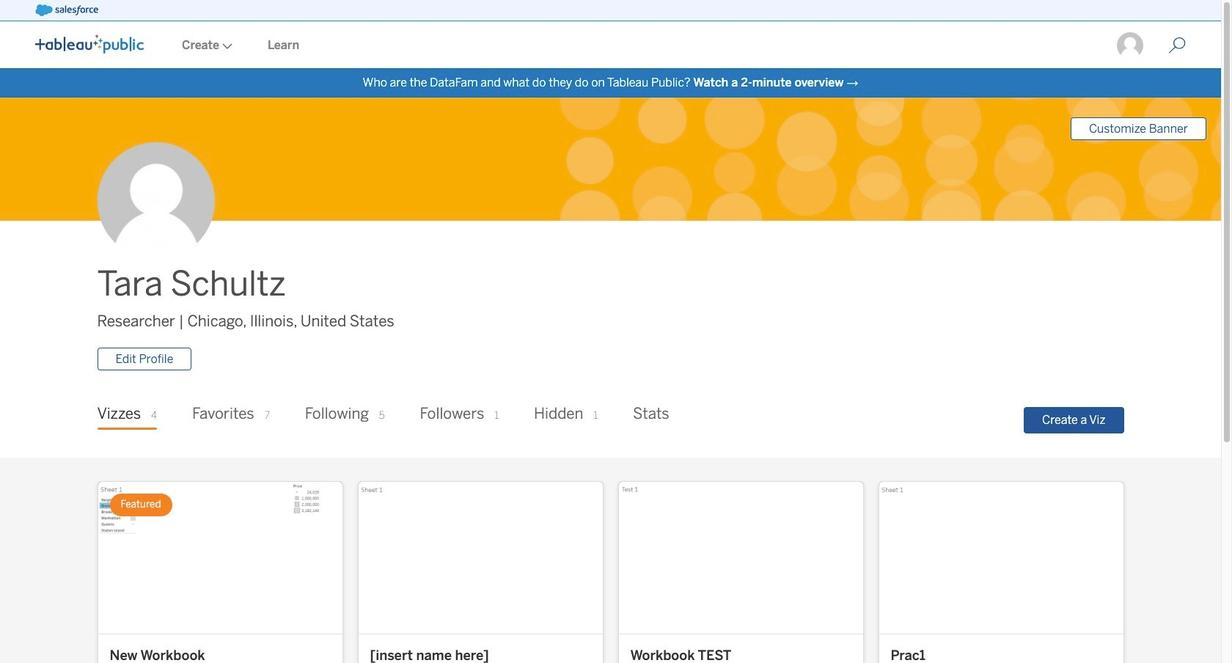 Task type: vqa. For each thing, say whether or not it's contained in the screenshot.
third Add Favorite button from the right's add favorite "image"
no



Task type: locate. For each thing, give the bounding box(es) containing it.
logo image
[[35, 34, 144, 54]]

featured element
[[110, 494, 172, 516]]

salesforce logo image
[[35, 4, 98, 16]]

4 workbook thumbnail image from the left
[[879, 482, 1123, 634]]

workbook thumbnail image
[[98, 482, 342, 634], [358, 482, 603, 634], [619, 482, 863, 634], [879, 482, 1123, 634]]

create image
[[219, 43, 233, 49]]

1 workbook thumbnail image from the left
[[98, 482, 342, 634]]



Task type: describe. For each thing, give the bounding box(es) containing it.
tara.schultz image
[[1116, 31, 1145, 60]]

go to search image
[[1151, 37, 1204, 54]]

3 workbook thumbnail image from the left
[[619, 482, 863, 634]]

2 workbook thumbnail image from the left
[[358, 482, 603, 634]]

avatar image
[[97, 143, 215, 260]]



